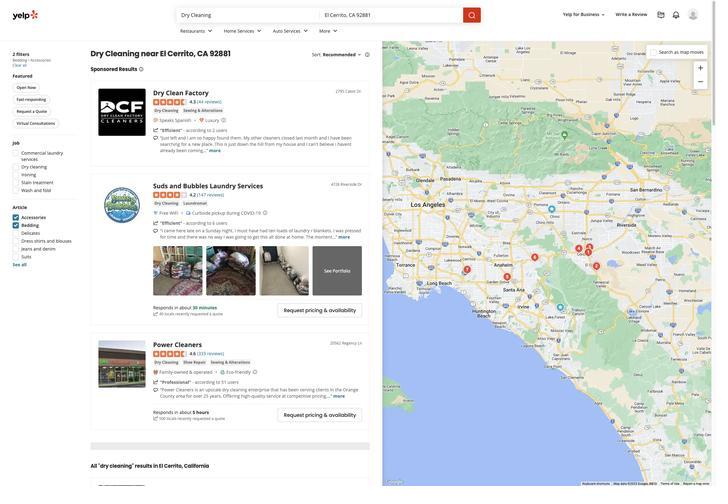 Task type: vqa. For each thing, say whether or not it's contained in the screenshot.
'Construction'
no



Task type: locate. For each thing, give the bounding box(es) containing it.
0 vertical spatial request pricing & availability button
[[278, 304, 362, 318]]

dry cleaning link for dry
[[153, 108, 180, 114]]

laundry inside commercial laundry services
[[47, 150, 63, 156]]

family-owned & operated
[[160, 369, 212, 375]]

2 vertical spatial reviews)
[[207, 351, 224, 357]]

sewing down 4.3
[[183, 108, 197, 113]]

anaheim hills cleaners image
[[529, 251, 542, 264]]

lucy's residential & commercial laundry service image
[[584, 241, 596, 254]]

bedding inside 2 filters bedding • accessories clear all
[[13, 58, 27, 63]]

"efficient" for clean
[[160, 127, 182, 133]]

2 none field from the left
[[325, 12, 458, 19]]

pricing for minutes
[[305, 307, 323, 314]]

16 trending v2 image
[[153, 380, 158, 385], [153, 416, 158, 421]]

accessories right •
[[31, 58, 51, 63]]

1 vertical spatial the
[[335, 387, 342, 393]]

quote down minutes
[[213, 312, 223, 317]]

24 chevron down v2 image right more
[[332, 27, 339, 35]]

0 horizontal spatial see
[[13, 262, 20, 268]]

1 horizontal spatial none field
[[325, 12, 458, 19]]

shirts
[[34, 238, 46, 244]]

havent
[[338, 141, 352, 147]]

16 trending v2 image for dry
[[153, 128, 158, 133]]

3 16 trending v2 image from the top
[[153, 312, 158, 317]]

1 vertical spatial sewing & alterations
[[211, 360, 250, 365]]

0 vertical spatial users
[[216, 127, 227, 133]]

pressed
[[345, 228, 361, 234]]

dry cleaning
[[21, 164, 47, 170]]

2 about from the top
[[180, 410, 192, 416]]

suds and bubbles laundry services image
[[98, 182, 146, 229], [546, 203, 559, 216]]

been up competitive
[[289, 387, 299, 393]]

request inside button
[[17, 109, 32, 114]]

1 vertical spatial dry cleaning
[[155, 201, 178, 206]]

from
[[265, 141, 275, 147]]

1 vertical spatial cleaning
[[230, 387, 247, 393]]

recently down responds in about 5 hours
[[178, 416, 192, 422]]

0 vertical spatial more link
[[209, 147, 221, 153]]

2 vertical spatial users
[[228, 379, 239, 385]]

2 dry cleaning from the top
[[155, 201, 178, 206]]

0 horizontal spatial was
[[199, 234, 207, 240]]

user actions element
[[558, 8, 708, 47]]

16 chevron down v2 image
[[601, 12, 606, 17]]

1 vertical spatial quote
[[215, 416, 225, 422]]

believe
[[320, 141, 334, 147]]

was left pressed
[[336, 228, 344, 234]]

zoom out image
[[697, 78, 705, 86]]

reviews) for bubbles
[[207, 192, 224, 198]]

reviews) right (44
[[205, 99, 222, 105]]

was down on
[[199, 234, 207, 240]]

this
[[215, 141, 223, 147]]

2 availability from the top
[[329, 412, 356, 419]]

sewing
[[183, 108, 197, 113], [211, 360, 224, 365]]

cleaning
[[105, 48, 140, 59], [162, 108, 178, 113], [162, 201, 178, 206], [162, 360, 178, 365]]

all
[[91, 463, 97, 470]]

enterprise
[[248, 387, 270, 393]]

dry cleaning button for dry
[[153, 108, 180, 114]]

- up the here
[[183, 220, 185, 226]]

for left new
[[181, 141, 187, 147]]

for inside "i came here late on a sunday night. i must have had ten loads of laundry / blankets. i was pressed for time and there was no way i was going to get this all done at home. the moment…"
[[160, 234, 166, 240]]

more link
[[209, 147, 221, 153], [339, 234, 350, 240], [333, 393, 345, 399]]

2795
[[336, 89, 345, 94]]

1 horizontal spatial 24 chevron down v2 image
[[332, 27, 339, 35]]

3 dry cleaning from the top
[[155, 360, 178, 365]]

1 vertical spatial more
[[339, 234, 350, 240]]

family-
[[160, 369, 174, 375]]

2 24 chevron down v2 image from the left
[[302, 27, 309, 35]]

None search field
[[176, 8, 482, 23]]

services right auto
[[284, 28, 301, 34]]

el right 'results'
[[159, 463, 163, 470]]

16 speech v2 image left "i
[[153, 229, 158, 234]]

0 vertical spatial 16 speech v2 image
[[153, 136, 158, 141]]

1 vertical spatial recently
[[178, 416, 192, 422]]

info icon image
[[221, 118, 226, 123], [221, 118, 226, 123], [263, 211, 268, 216], [263, 211, 268, 216], [253, 370, 258, 375], [253, 370, 258, 375]]

none field near
[[325, 12, 458, 19]]

0 vertical spatial at
[[287, 234, 291, 240]]

dry cleaning link for suds
[[153, 201, 180, 207]]

availability
[[329, 307, 356, 314], [329, 412, 356, 419]]

shoe repair button
[[182, 360, 207, 366]]

1 vertical spatial request pricing & availability
[[284, 412, 356, 419]]

(44
[[197, 99, 204, 105]]

left
[[170, 135, 177, 141]]

16 speech v2 image for factory
[[153, 136, 158, 141]]

more link for bubbles
[[339, 234, 350, 240]]

1 pricing from the top
[[305, 307, 323, 314]]

a left 'quote'
[[32, 109, 35, 114]]

clear all link
[[13, 63, 27, 68]]

request a quote
[[17, 109, 47, 114]]

(147
[[197, 192, 206, 198]]

alterations down '(44 reviews)'
[[202, 108, 223, 113]]

responds up '500'
[[153, 410, 173, 416]]

for inside "power cleaners is an upscale dry cleaning enterprise that has been serving clients in the orange county area for over 25 years. offering high-quality service at competitive pricing,…"
[[186, 393, 192, 399]]

2 dry cleaning link from the top
[[153, 201, 180, 207]]

recently down responds in about 30 minutes
[[175, 312, 190, 317]]

2 responds from the top
[[153, 410, 173, 416]]

cleaning
[[30, 164, 47, 170], [230, 387, 247, 393]]

for right yelp
[[574, 11, 580, 17]]

2 vertical spatial according
[[195, 379, 215, 385]]

of right loads
[[289, 228, 293, 234]]

dry clean factory image
[[98, 89, 146, 136], [591, 260, 603, 273]]

services for auto services
[[284, 28, 301, 34]]

0 vertical spatial sewing & alterations link
[[182, 108, 224, 114]]

and right left
[[178, 135, 186, 141]]

i left must
[[235, 228, 236, 234]]

suds and bubbles laundry services link
[[153, 182, 263, 190]]

500
[[159, 416, 166, 422]]

reviews) right the (333
[[207, 351, 224, 357]]

according up the am
[[186, 127, 206, 133]]

users right '6'
[[216, 220, 227, 226]]

suits
[[21, 254, 31, 260]]

1 vertical spatial 2
[[213, 127, 215, 133]]

0 vertical spatial locals
[[165, 312, 174, 317]]

search as map moves
[[660, 49, 704, 55]]

locals for responds in about 5 hours
[[167, 416, 177, 422]]

1 horizontal spatial map
[[696, 482, 702, 486]]

Near text field
[[325, 12, 458, 19]]

quote for 5 hours
[[215, 416, 225, 422]]

1 vertical spatial map
[[696, 482, 702, 486]]

16 speech v2 image left "power
[[153, 388, 158, 393]]

2
[[13, 51, 15, 57], [213, 127, 215, 133]]

20562 regency ln
[[330, 341, 362, 346]]

see inside "group"
[[13, 262, 20, 268]]

1 horizontal spatial is
[[224, 141, 227, 147]]

a down years. at the bottom left of page
[[212, 416, 214, 422]]

in up 40 locals recently requested a quote
[[175, 305, 178, 311]]

sewing & alterations button up eco-
[[210, 360, 251, 366]]

40
[[159, 312, 164, 317]]

clear
[[13, 63, 22, 68]]

24 chevron down v2 image inside auto services link
[[302, 27, 309, 35]]

3 dry cleaning link from the top
[[153, 360, 180, 366]]

i up moment…"
[[334, 228, 335, 234]]

0 vertical spatial requested
[[190, 312, 208, 317]]

owned
[[174, 369, 188, 375]]

more down orange
[[333, 393, 345, 399]]

0 horizontal spatial dry clean factory image
[[98, 89, 146, 136]]

0 vertical spatial the
[[250, 141, 257, 147]]

in inside "power cleaners is an upscale dry cleaning enterprise that has been serving clients in the orange county area for over 25 years. offering high-quality service at competitive pricing,…"
[[330, 387, 334, 393]]

according up on
[[186, 220, 206, 226]]

sewing & alterations for sewing & alterations button to the bottom
[[211, 360, 250, 365]]

wash and fold
[[21, 188, 51, 194]]

1 vertical spatial dry cleaning button
[[153, 201, 180, 207]]

map
[[680, 49, 690, 55], [696, 482, 702, 486]]

1 vertical spatial requested
[[193, 416, 211, 422]]

-
[[183, 127, 185, 133], [183, 220, 185, 226], [192, 379, 194, 385]]

0 vertical spatial reviews)
[[205, 99, 222, 105]]

dry cleaning for dry
[[155, 108, 178, 113]]

0 vertical spatial alterations
[[202, 108, 223, 113]]

1 vertical spatial dry cleaning link
[[153, 201, 180, 207]]

4.3 link
[[190, 98, 196, 105]]

map for moves
[[680, 49, 690, 55]]

None field
[[181, 12, 315, 19], [325, 12, 458, 19]]

16 speech v2 image for bubbles
[[153, 229, 158, 234]]

"efficient"
[[160, 127, 182, 133], [160, 220, 182, 226]]

2 request pricing & availability button from the top
[[278, 408, 362, 422]]

group
[[694, 61, 708, 89], [11, 140, 78, 196], [11, 205, 78, 268]]

1 vertical spatial dry clean factory image
[[591, 260, 603, 273]]

24 chevron down v2 image
[[206, 27, 214, 35], [302, 27, 309, 35]]

cleaning"
[[110, 463, 134, 470]]

24 chevron down v2 image
[[256, 27, 263, 35], [332, 27, 339, 35]]

1 16 speech v2 image from the top
[[153, 136, 158, 141]]

1 24 chevron down v2 image from the left
[[206, 27, 214, 35]]

0 vertical spatial accessories
[[31, 58, 51, 63]]

1 16 trending v2 image from the top
[[153, 380, 158, 385]]

- down the spanish
[[183, 127, 185, 133]]

dry cleaning
[[155, 108, 178, 113], [155, 201, 178, 206], [155, 360, 178, 365]]

a right on
[[202, 228, 205, 234]]

1 "efficient" from the top
[[160, 127, 182, 133]]

1 vertical spatial reviews)
[[207, 192, 224, 198]]

1 vertical spatial all
[[269, 234, 274, 240]]

about left '5'
[[180, 410, 192, 416]]

requested
[[190, 312, 208, 317], [193, 416, 211, 422]]

to for and
[[207, 220, 211, 226]]

yelp for business
[[563, 11, 600, 17]]

been inside "power cleaners is an upscale dry cleaning enterprise that has been serving clients in the orange county area for over 25 years. offering high-quality service at competitive pricing,…"
[[289, 387, 299, 393]]

1 vertical spatial more link
[[339, 234, 350, 240]]

treatment
[[33, 180, 53, 186]]

responding
[[25, 97, 46, 102]]

0 horizontal spatial at
[[282, 393, 286, 399]]

have inside "just left and i am so happy found them. my other cleaners closed last month and i have been searching for a new place. this is just down the hill from my house and i can't believe i havent already been coming…"
[[331, 135, 340, 141]]

dry cleaning for suds
[[155, 201, 178, 206]]

16 luxury v2 image
[[199, 118, 204, 123]]

dry cleaning link down the 4.2 star rating image
[[153, 201, 180, 207]]

best cleaners image
[[461, 264, 474, 276]]

24 chevron down v2 image inside restaurants link
[[206, 27, 214, 35]]

is left the an at the bottom left of page
[[195, 387, 198, 393]]

1 horizontal spatial alterations
[[229, 360, 250, 365]]

1 vertical spatial availability
[[329, 412, 356, 419]]

was
[[336, 228, 344, 234], [199, 234, 207, 240], [226, 234, 234, 240]]

1 request pricing & availability button from the top
[[278, 304, 362, 318]]

0 horizontal spatial have
[[249, 228, 259, 234]]

24 chevron down v2 image for restaurants
[[206, 27, 214, 35]]

0 horizontal spatial suds and bubbles laundry services image
[[98, 182, 146, 229]]

to left get
[[248, 234, 252, 240]]

article
[[13, 205, 27, 211]]

0 horizontal spatial is
[[195, 387, 198, 393]]

group containing job
[[11, 140, 78, 196]]

3 16 speech v2 image from the top
[[153, 388, 158, 393]]

24 chevron down v2 image right restaurants
[[206, 27, 214, 35]]

cleaners up the area on the bottom
[[176, 387, 194, 393]]

the left orange
[[335, 387, 342, 393]]

dry inside "group"
[[21, 164, 29, 170]]

"efficient" - according to 6 users
[[160, 220, 227, 226]]

sewing & alterations link
[[182, 108, 224, 114], [210, 360, 251, 366]]

51
[[221, 379, 227, 385]]

1 request pricing & availability from the top
[[284, 307, 356, 314]]

laundry
[[210, 182, 236, 190]]

search
[[660, 49, 673, 55]]

laundry up home. in the left of the page
[[294, 228, 310, 234]]

1 vertical spatial according
[[186, 220, 206, 226]]

0 vertical spatial all
[[23, 63, 27, 68]]

24 chevron down v2 image inside more link
[[332, 27, 339, 35]]

dry up 4.3 star rating image
[[153, 89, 164, 97]]

0 vertical spatial according
[[186, 127, 206, 133]]

dry cleaning button down the 4.2 star rating image
[[153, 201, 180, 207]]

bedding down filters
[[13, 58, 27, 63]]

2 horizontal spatial been
[[341, 135, 352, 141]]

1 vertical spatial laundry
[[294, 228, 310, 234]]

sewing & alterations link down (44
[[182, 108, 224, 114]]

0 horizontal spatial alterations
[[202, 108, 223, 113]]

16 speech v2 image
[[153, 136, 158, 141], [153, 229, 158, 234], [153, 388, 158, 393]]

cleaning down 4.3 star rating image
[[162, 108, 178, 113]]

at inside "i came here late on a sunday night. i must have had ten loads of laundry / blankets. i was pressed for time and there was no way i was going to get this all done at home. the moment…"
[[287, 234, 291, 240]]

more link for factory
[[209, 147, 221, 153]]

2 16 speech v2 image from the top
[[153, 229, 158, 234]]

16 speech v2 image left "just
[[153, 136, 158, 141]]

"efficient" for and
[[160, 220, 182, 226]]

"i came here late on a sunday night. i must have had ten loads of laundry / blankets. i was pressed for time and there was no way i was going to get this all done at home. the moment…"
[[160, 228, 361, 240]]

0 vertical spatial pricing
[[305, 307, 323, 314]]

4.3 star rating image
[[153, 99, 187, 105]]

16 trending v2 image down 16 speaks spanish v2 "icon"
[[153, 128, 158, 133]]

responds up 40
[[153, 305, 173, 311]]

16 trending v2 image left 40
[[153, 312, 158, 317]]

1 vertical spatial request
[[284, 307, 304, 314]]

0 vertical spatial dry cleaning
[[155, 108, 178, 113]]

services right home
[[238, 28, 254, 34]]

request for responds in about 5 hours
[[284, 412, 304, 419]]

24 chevron down v2 image left auto
[[256, 27, 263, 35]]

24 chevron down v2 image inside home services link
[[256, 27, 263, 35]]

1 vertical spatial "efficient"
[[160, 220, 182, 226]]

2 vertical spatial group
[[11, 205, 78, 268]]

16 trending v2 image down 16 free wifi v2 icon at left top
[[153, 221, 158, 226]]

16 trending v2 image
[[153, 128, 158, 133], [153, 221, 158, 226], [153, 312, 158, 317]]

1 horizontal spatial laundry
[[294, 228, 310, 234]]

2 16 trending v2 image from the top
[[153, 221, 158, 226]]

tyler b. image
[[688, 8, 699, 20]]

pricing for hours
[[305, 412, 323, 419]]

all
[[23, 63, 27, 68], [269, 234, 274, 240], [21, 262, 27, 268]]

laundry right commercial
[[47, 150, 63, 156]]

to up happy at the left top
[[207, 127, 211, 133]]

notifications image
[[673, 11, 680, 19]]

searching
[[160, 141, 180, 147]]

16 trending v2 image left '500'
[[153, 416, 158, 421]]

0 vertical spatial request
[[17, 109, 32, 114]]

a
[[629, 11, 631, 17], [32, 109, 35, 114], [188, 141, 191, 147], [202, 228, 205, 234], [209, 312, 212, 317], [212, 416, 214, 422], [694, 482, 695, 486]]

1 vertical spatial accessories
[[21, 215, 46, 221]]

2 dry cleaning button from the top
[[153, 201, 180, 207]]

accessories inside "group"
[[21, 215, 46, 221]]

1 none field from the left
[[181, 12, 315, 19]]

2 24 chevron down v2 image from the left
[[332, 27, 339, 35]]

1 dry cleaning button from the top
[[153, 108, 180, 114]]

sewing & alterations link up eco-
[[210, 360, 251, 366]]

dry cleaning link down 4.6 star rating image
[[153, 360, 180, 366]]

1 vertical spatial at
[[282, 393, 286, 399]]

bedding inside "group"
[[21, 222, 39, 228]]

to left 51
[[216, 379, 220, 385]]

1 vertical spatial sewing
[[211, 360, 224, 365]]

request pricing & availability button for responds in about 5 hours
[[278, 408, 362, 422]]

1 horizontal spatial at
[[287, 234, 291, 240]]

in down the area on the bottom
[[175, 410, 178, 416]]

for inside yelp for business button
[[574, 11, 580, 17]]

ten
[[269, 228, 276, 234]]

dry cleaning button down 4.3 star rating image
[[153, 108, 180, 114]]

1 responds from the top
[[153, 305, 173, 311]]

1 about from the top
[[180, 305, 192, 311]]

all down the suits
[[21, 262, 27, 268]]

1 vertical spatial sewing & alterations button
[[210, 360, 251, 366]]

2 pricing from the top
[[305, 412, 323, 419]]

was down night.
[[226, 234, 234, 240]]

0 horizontal spatial map
[[680, 49, 690, 55]]

a right write
[[629, 11, 631, 17]]

sewing & alterations for sewing & alterations button to the top
[[183, 108, 223, 113]]

0 vertical spatial dry cleaning button
[[153, 108, 180, 114]]

shoe
[[183, 360, 193, 365]]

responds
[[153, 305, 173, 311], [153, 410, 173, 416]]

1 horizontal spatial cleaning
[[230, 387, 247, 393]]

0 horizontal spatial sewing
[[183, 108, 197, 113]]

of left use
[[671, 482, 674, 486]]

i right 'way'
[[224, 234, 225, 240]]

2 vertical spatial 16 speech v2 image
[[153, 388, 158, 393]]

cleaning up results
[[105, 48, 140, 59]]

review
[[633, 11, 648, 17]]

commercial laundry services
[[21, 150, 63, 162]]

1 16 trending v2 image from the top
[[153, 128, 158, 133]]

done
[[275, 234, 286, 240]]

i
[[335, 141, 336, 147]]

fast-responding
[[17, 97, 46, 102]]

0 vertical spatial cleaning
[[30, 164, 47, 170]]

open now
[[17, 85, 36, 90]]

dr.
[[357, 89, 362, 94]]

quote down years. at the bottom left of page
[[215, 416, 225, 422]]

luxury
[[205, 117, 219, 123]]

3 dry cleaning button from the top
[[153, 360, 180, 366]]

services inside auto services link
[[284, 28, 301, 34]]

0 horizontal spatial laundry
[[47, 150, 63, 156]]

eco-
[[227, 369, 235, 375]]

dry cleaning down 4.6 star rating image
[[155, 360, 178, 365]]

- for bubbles
[[183, 220, 185, 226]]

orange
[[343, 387, 358, 393]]

so
[[197, 135, 202, 141]]

•
[[28, 58, 30, 63]]

search image
[[468, 12, 476, 19]]

sewing & alterations up eco-
[[211, 360, 250, 365]]

services inside home services link
[[238, 28, 254, 34]]

yelp
[[563, 11, 573, 17]]

requested down hours
[[193, 416, 211, 422]]

2 filters bedding • accessories clear all
[[13, 51, 51, 68]]

1 horizontal spatial 24 chevron down v2 image
[[302, 27, 309, 35]]

cleaning for dry
[[162, 108, 178, 113]]

alterations up eco-friendly
[[229, 360, 250, 365]]

1 availability from the top
[[329, 307, 356, 314]]

sewing & alterations button down (44
[[182, 108, 224, 114]]

1 vertical spatial 16 trending v2 image
[[153, 221, 158, 226]]

restaurants link
[[175, 23, 219, 41]]

"efficient" up came
[[160, 220, 182, 226]]

el right near
[[160, 48, 166, 59]]

sponsored
[[91, 66, 118, 73]]

have up get
[[249, 228, 259, 234]]

16 free wifi v2 image
[[153, 211, 158, 216]]

there
[[187, 234, 198, 240]]

2795 cabot dr.
[[336, 89, 362, 94]]

1 vertical spatial cleaners
[[176, 387, 194, 393]]

2 left filters
[[13, 51, 15, 57]]

a left new
[[188, 141, 191, 147]]

more down pressed
[[339, 234, 350, 240]]

users for bubbles
[[216, 220, 227, 226]]

use
[[675, 482, 680, 486]]

sewing & alterations down (44
[[183, 108, 223, 113]]

see for see portfolio
[[324, 268, 332, 274]]

1 horizontal spatial dry clean factory image
[[591, 260, 603, 273]]

fast-
[[17, 97, 25, 102]]

cleaning down the 4.2 star rating image
[[162, 201, 178, 206]]

time
[[167, 234, 177, 240]]

0 vertical spatial of
[[289, 228, 293, 234]]

night.
[[222, 228, 234, 234]]

dry up 16 family owned v2 image
[[155, 360, 161, 365]]

4.2 star rating image
[[153, 192, 187, 198]]

1 vertical spatial group
[[11, 140, 78, 196]]

1 vertical spatial have
[[249, 228, 259, 234]]

been
[[341, 135, 352, 141], [177, 147, 187, 153], [289, 387, 299, 393]]

2 request pricing & availability from the top
[[284, 412, 356, 419]]

2 vertical spatial 16 trending v2 image
[[153, 312, 158, 317]]

see all button
[[13, 262, 27, 268]]

1 dry cleaning link from the top
[[153, 108, 180, 114]]

0 vertical spatial cleaners
[[175, 341, 202, 349]]

0 vertical spatial sewing & alterations
[[183, 108, 223, 113]]

1 vertical spatial about
[[180, 410, 192, 416]]

google image
[[384, 478, 405, 486]]

availability for minutes
[[329, 307, 356, 314]]

1 horizontal spatial the
[[335, 387, 342, 393]]

cleaning inside "group"
[[30, 164, 47, 170]]

terms
[[661, 482, 670, 486]]

month
[[304, 135, 318, 141]]

in right clients
[[330, 387, 334, 393]]

cleaners inside "power cleaners is an upscale dry cleaning enterprise that has been serving clients in the orange county area for over 25 years. offering high-quality service at competitive pricing,…"
[[176, 387, 194, 393]]

500 locals recently requested a quote
[[159, 416, 225, 422]]

0 horizontal spatial of
[[289, 228, 293, 234]]

cerrito,
[[168, 48, 196, 59], [164, 463, 183, 470]]

16 shipping v2 image
[[186, 211, 191, 216]]

business categories element
[[175, 23, 699, 41]]

- for factory
[[183, 127, 185, 133]]

1 dry cleaning from the top
[[155, 108, 178, 113]]

0 vertical spatial request pricing & availability
[[284, 307, 356, 314]]

a inside "i came here late on a sunday night. i must have had ten loads of laundry / blankets. i was pressed for time and there was no way i was going to get this all done at home. the moment…"
[[202, 228, 205, 234]]

2 vertical spatial dry cleaning link
[[153, 360, 180, 366]]

accessories inside 2 filters bedding • accessories clear all
[[31, 58, 51, 63]]

more link down orange
[[333, 393, 345, 399]]

other
[[251, 135, 262, 141]]

lucy's laundry & dry cleaning image
[[501, 271, 514, 283]]

16 chevron down v2 image
[[357, 52, 362, 57]]

to inside "i came here late on a sunday night. i must have had ten loads of laundry / blankets. i was pressed for time and there was no way i was going to get this all done at home. the moment…"
[[248, 234, 252, 240]]

riverside
[[341, 182, 357, 187]]

1 24 chevron down v2 image from the left
[[256, 27, 263, 35]]

2 up happy at the left top
[[213, 127, 215, 133]]

reviews) down laundry
[[207, 192, 224, 198]]

2 "efficient" from the top
[[160, 220, 182, 226]]

house
[[284, 141, 296, 147]]

accessories up delicates on the top left
[[21, 215, 46, 221]]

repair
[[194, 360, 206, 365]]

0 vertical spatial recently
[[175, 312, 190, 317]]



Task type: describe. For each thing, give the bounding box(es) containing it.
requested for minutes
[[190, 312, 208, 317]]

1 horizontal spatial was
[[226, 234, 234, 240]]

request pricing & availability for 30 minutes
[[284, 307, 356, 314]]

16 eco friendly v2 image
[[220, 370, 225, 375]]

0 vertical spatial el
[[160, 48, 166, 59]]

16 trending v2 image for suds
[[153, 221, 158, 226]]

19
[[256, 210, 261, 216]]

request pricing & availability button for responds in about 30 minutes
[[278, 304, 362, 318]]

home.
[[292, 234, 305, 240]]

laundromat
[[183, 201, 207, 206]]

according for factory
[[186, 127, 206, 133]]

dry clean factory
[[153, 89, 209, 97]]

them.
[[230, 135, 242, 141]]

jeans and denim
[[21, 246, 56, 252]]

cleaning inside "power cleaners is an upscale dry cleaning enterprise that has been serving clients in the orange county area for over 25 years. offering high-quality service at competitive pricing,…"
[[230, 387, 247, 393]]

competitive
[[287, 393, 311, 399]]

found
[[217, 135, 229, 141]]

reviews) for factory
[[205, 99, 222, 105]]

responds for responds in about 30 minutes
[[153, 305, 173, 311]]

all inside "i came here late on a sunday night. i must have had ten loads of laundry / blankets. i was pressed for time and there was no way i was going to get this all done at home. the moment…"
[[269, 234, 274, 240]]

responds in about 5 hours
[[153, 410, 209, 416]]

loads
[[277, 228, 288, 234]]

4.2 link
[[190, 191, 196, 198]]

the inside "power cleaners is an upscale dry cleaning enterprise that has been serving clients in the orange county area for over 25 years. offering high-quality service at competitive pricing,…"
[[335, 387, 342, 393]]

16 info v2 image
[[365, 52, 370, 57]]

is inside "power cleaners is an upscale dry cleaning enterprise that has been serving clients in the orange county area for over 25 years. offering high-quality service at competitive pricing,…"
[[195, 387, 198, 393]]

dry cleaning button for suds
[[153, 201, 180, 207]]

locals for responds in about 30 minutes
[[165, 312, 174, 317]]

closed
[[282, 135, 295, 141]]

the inside "just left and i am so happy found them. my other cleaners closed last month and i have been searching for a new place. this is just down the hill from my house and i can't believe i havent already been coming…"
[[250, 141, 257, 147]]

consultations
[[30, 121, 55, 126]]

already
[[160, 147, 175, 153]]

1 vertical spatial of
[[671, 482, 674, 486]]

dry clean factory image
[[591, 260, 603, 273]]

keyboard
[[583, 482, 596, 486]]

map region
[[375, 0, 716, 486]]

/
[[311, 228, 313, 234]]

quote for 30 minutes
[[213, 312, 223, 317]]

bubbles
[[183, 182, 208, 190]]

Find text field
[[181, 12, 315, 19]]

suds
[[153, 182, 168, 190]]

that
[[271, 387, 279, 393]]

1 vertical spatial alterations
[[229, 360, 250, 365]]

in right 'results'
[[153, 463, 158, 470]]

1 horizontal spatial 2
[[213, 127, 215, 133]]

(44 reviews) link
[[197, 98, 222, 105]]

according for bubbles
[[186, 220, 206, 226]]

"just left and i am so happy found them. my other cleaners closed last month and i have been searching for a new place. this is just down the hill from my house and i can't believe i havent already been coming…"
[[160, 135, 352, 153]]

all inside 2 filters bedding • accessories clear all
[[23, 63, 27, 68]]

and up denim
[[47, 238, 55, 244]]

clients
[[316, 387, 329, 393]]

see all
[[13, 262, 27, 268]]

factory
[[185, 89, 209, 97]]

none field the find
[[181, 12, 315, 19]]

users for factory
[[216, 127, 227, 133]]

at inside "power cleaners is an upscale dry cleaning enterprise that has been serving clients in the orange county area for over 25 years. offering high-quality service at competitive pricing,…"
[[282, 393, 286, 399]]

a right report
[[694, 482, 695, 486]]

16 info v2 image
[[139, 67, 144, 72]]

24 chevron down v2 image for more
[[332, 27, 339, 35]]

2 vertical spatial all
[[21, 262, 27, 268]]

services for home services
[[238, 28, 254, 34]]

dress shirts and blouses
[[21, 238, 72, 244]]

home
[[224, 28, 236, 34]]

2 vertical spatial -
[[192, 379, 194, 385]]

0 vertical spatial cerrito,
[[168, 48, 196, 59]]

a inside button
[[32, 109, 35, 114]]

laundromat link
[[182, 201, 208, 207]]

i left "can't"
[[306, 141, 308, 147]]

portfolio
[[333, 268, 351, 274]]

more for bubbles
[[339, 234, 350, 240]]

more
[[320, 28, 330, 34]]

express custom cuts tailoring & cleaners image
[[582, 246, 595, 259]]

a inside "just left and i am so happy found them. my other cleaners closed last month and i have been searching for a new place. this is just down the hill from my house and i can't believe i havent already been coming…"
[[188, 141, 191, 147]]

i up the believe
[[328, 135, 329, 141]]

dry up 16 free wifi v2 icon at left top
[[155, 201, 161, 206]]

cleaners for power
[[175, 341, 202, 349]]

friendly
[[235, 369, 251, 375]]

results
[[135, 463, 152, 470]]

sunday
[[206, 228, 221, 234]]

zoom in image
[[697, 64, 705, 72]]

moves
[[691, 49, 704, 55]]

quote
[[36, 109, 47, 114]]

2 16 trending v2 image from the top
[[153, 416, 158, 421]]

1 horizontal spatial suds and bubbles laundry services image
[[546, 203, 559, 216]]

cleaners for "power
[[176, 387, 194, 393]]

inegi
[[650, 482, 657, 486]]

over
[[193, 393, 202, 399]]

is inside "just left and i am so happy found them. my other cleaners closed last month and i have been searching for a new place. this is just down the hill from my house and i can't believe i havent already been coming…"
[[224, 141, 227, 147]]

2 vertical spatial more
[[333, 393, 345, 399]]

auto services link
[[268, 23, 315, 41]]

laundry inside "i came here late on a sunday night. i must have had ten loads of laundry / blankets. i was pressed for time and there was no way i was going to get this all done at home. the moment…"
[[294, 228, 310, 234]]

and up the believe
[[319, 135, 327, 141]]

i left the am
[[187, 135, 188, 141]]

2 inside 2 filters bedding • accessories clear all
[[13, 51, 15, 57]]

and down shirts
[[33, 246, 41, 252]]

cleaning for power
[[162, 360, 178, 365]]

cleaning for suds
[[162, 201, 178, 206]]

0 vertical spatial sewing & alterations button
[[182, 108, 224, 114]]

"professional"
[[160, 379, 191, 385]]

new
[[192, 141, 200, 147]]

"just
[[160, 135, 169, 141]]

has
[[280, 387, 287, 393]]

4.6
[[190, 351, 196, 357]]

error
[[703, 482, 710, 486]]

map data ©2023 google, inegi
[[614, 482, 657, 486]]

4726 riverside dr
[[331, 182, 362, 187]]

county
[[160, 393, 175, 399]]

to for clean
[[207, 127, 211, 133]]

"professional" - according to 51 users
[[160, 379, 239, 385]]

recently for 30 minutes
[[175, 312, 190, 317]]

write a review link
[[614, 9, 650, 20]]

city cleaners image
[[573, 242, 586, 255]]

1 vertical spatial cerrito,
[[164, 463, 183, 470]]

(333 reviews) link
[[197, 350, 224, 357]]

ironing
[[21, 172, 36, 178]]

see for see all
[[13, 262, 20, 268]]

power cleaners image
[[554, 301, 567, 314]]

ln
[[358, 341, 362, 346]]

dry up the sponsored
[[91, 48, 104, 59]]

1 vertical spatial el
[[159, 463, 163, 470]]

4726
[[331, 182, 340, 187]]

to for cleaners
[[216, 379, 220, 385]]

request pricing & availability for 5 hours
[[284, 412, 356, 419]]

request for responds in about 30 minutes
[[284, 307, 304, 314]]

hours
[[196, 410, 209, 416]]

a down minutes
[[209, 312, 212, 317]]

california
[[184, 463, 209, 470]]

am
[[190, 135, 196, 141]]

map for error
[[696, 482, 702, 486]]

"i
[[160, 228, 163, 234]]

more for factory
[[209, 147, 221, 153]]

free wifi
[[160, 210, 178, 216]]

eco-friendly
[[227, 369, 251, 375]]

going
[[235, 234, 246, 240]]

during
[[227, 210, 240, 216]]

no
[[208, 234, 213, 240]]

blouses
[[56, 238, 72, 244]]

of inside "i came here late on a sunday night. i must have had ten loads of laundry / blankets. i was pressed for time and there was no way i was going to get this all done at home. the moment…"
[[289, 228, 293, 234]]

write a review
[[616, 11, 648, 17]]

dry cleaning link for power
[[153, 360, 180, 366]]

and down stain treatment
[[34, 188, 42, 194]]

dress
[[21, 238, 33, 244]]

0 vertical spatial dry clean factory image
[[98, 89, 146, 136]]

get
[[253, 234, 259, 240]]

20562
[[330, 341, 341, 346]]

cleaners
[[263, 135, 280, 141]]

for inside "just left and i am so happy found them. my other cleaners closed last month and i have been searching for a new place. this is just down the hill from my house and i can't believe i havent already been coming…"
[[181, 141, 187, 147]]

services up covid-
[[238, 182, 263, 190]]

24 chevron down v2 image for home services
[[256, 27, 263, 35]]

"dry
[[98, 463, 109, 470]]

and down the last
[[297, 141, 305, 147]]

requested for hours
[[193, 416, 211, 422]]

just
[[229, 141, 236, 147]]

"efficient" - according to 2 users
[[160, 127, 227, 133]]

dry cleaning for power
[[155, 360, 178, 365]]

job
[[13, 140, 20, 146]]

2 vertical spatial more link
[[333, 393, 345, 399]]

featured group
[[11, 73, 78, 130]]

featured
[[13, 73, 32, 79]]

availability for hours
[[329, 412, 356, 419]]

see portfolio link
[[313, 246, 362, 296]]

see portfolio
[[324, 268, 351, 274]]

suds and bubbles laundry services
[[153, 182, 263, 190]]

group containing article
[[11, 205, 78, 268]]

dry up 16 speaks spanish v2 "icon"
[[155, 108, 161, 113]]

1 horizontal spatial sewing
[[211, 360, 224, 365]]

power cleaners image
[[98, 341, 146, 388]]

service
[[267, 393, 281, 399]]

services
[[21, 156, 38, 162]]

about for 5
[[180, 410, 192, 416]]

1 vertical spatial been
[[177, 147, 187, 153]]

data
[[621, 482, 627, 486]]

(147 reviews)
[[197, 192, 224, 198]]

1 vertical spatial sewing & alterations link
[[210, 360, 251, 366]]

24 chevron down v2 image for auto services
[[302, 27, 309, 35]]

curbside pickup during covid-19
[[192, 210, 261, 216]]

0 vertical spatial group
[[694, 61, 708, 89]]

responds for responds in about 5 hours
[[153, 410, 173, 416]]

jeans
[[21, 246, 32, 252]]

last
[[296, 135, 303, 141]]

25
[[204, 393, 209, 399]]

projects image
[[658, 11, 665, 19]]

commercial
[[21, 150, 46, 156]]

and inside "i came here late on a sunday night. i must have had ten loads of laundry / blankets. i was pressed for time and there was no way i was going to get this all done at home. the moment…"
[[178, 234, 186, 240]]

virtual consultations button
[[13, 119, 59, 128]]

offering
[[223, 393, 240, 399]]

2 horizontal spatial was
[[336, 228, 344, 234]]

16 family owned v2 image
[[153, 370, 158, 375]]

and up the 4.2 star rating image
[[170, 182, 182, 190]]

30
[[193, 305, 198, 311]]

recently for 5 hours
[[178, 416, 192, 422]]

more link
[[315, 23, 344, 41]]

4.6 star rating image
[[153, 351, 187, 357]]

late
[[187, 228, 195, 234]]

16 speaks spanish v2 image
[[153, 118, 158, 123]]

have inside "i came here late on a sunday night. i must have had ten loads of laundry / blankets. i was pressed for time and there was no way i was going to get this all done at home. the moment…"
[[249, 228, 259, 234]]

about for 30
[[180, 305, 192, 311]]

dry cleaning button for power
[[153, 360, 180, 366]]



